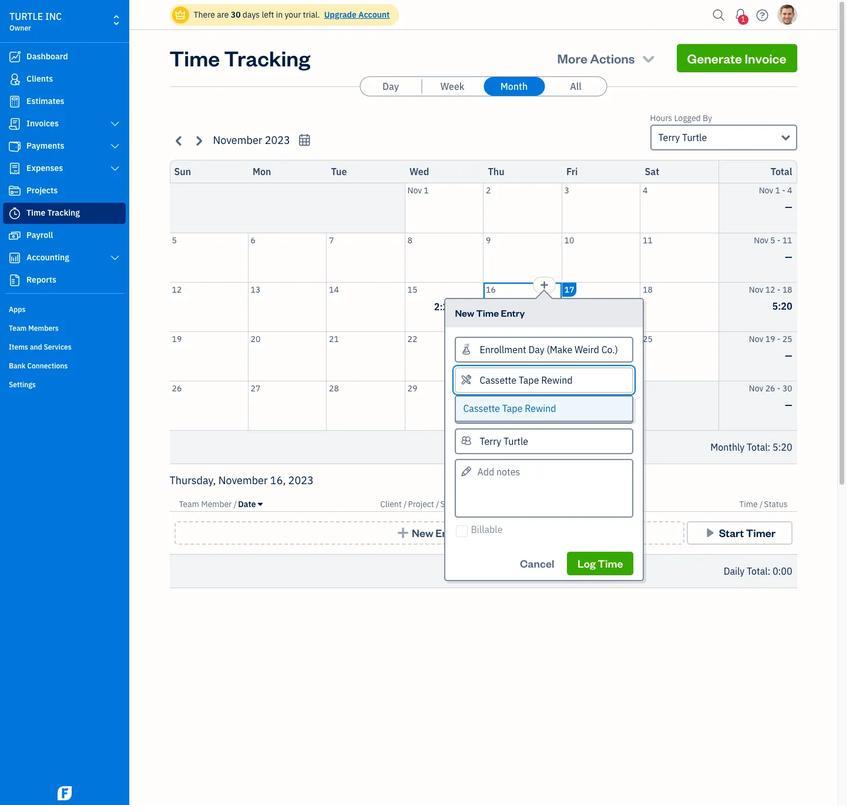 Task type: locate. For each thing, give the bounding box(es) containing it.
1 inside nov 1 button
[[424, 185, 429, 196]]

upgrade account link
[[322, 9, 390, 20]]

chevron large down image down payroll link in the top left of the page
[[110, 253, 120, 263]]

inc
[[45, 11, 62, 22]]

total right daily
[[747, 565, 768, 577]]

total
[[771, 166, 792, 177], [747, 441, 768, 453], [747, 565, 768, 577]]

november
[[213, 133, 262, 147], [218, 474, 268, 487]]

team down apps
[[9, 324, 27, 333]]

nov inside nov 26 - 30 —
[[749, 383, 764, 393]]

0 vertical spatial new
[[455, 306, 474, 319]]

generate
[[687, 50, 742, 66]]

nov 5 - 11 —
[[754, 235, 792, 262]]

1 horizontal spatial 1
[[741, 15, 745, 24]]

there are 30 days left in your trial. upgrade account
[[194, 9, 390, 20]]

30 button
[[484, 381, 562, 430]]

5 button
[[170, 233, 248, 282]]

1 18 from the left
[[643, 284, 653, 295]]

time inside time tracking link
[[26, 207, 45, 218]]

2 horizontal spatial 1
[[775, 185, 780, 196]]

total up "nov 1 - 4 —"
[[771, 166, 792, 177]]

2 chevron large down image from the top
[[110, 142, 120, 151]]

chevron large down image
[[110, 164, 120, 173], [110, 253, 120, 263]]

client / project / service
[[380, 499, 468, 509]]

— up monthly total : 5:20 at right bottom
[[785, 399, 792, 410]]

nov inside button
[[408, 185, 422, 196]]

time tracking down days
[[170, 44, 310, 72]]

bank
[[9, 361, 26, 370]]

- for nov 5 - 11 —
[[777, 235, 781, 245]]

new right plus icon
[[412, 526, 433, 539]]

26 down 19 button
[[172, 383, 182, 393]]

month
[[501, 81, 528, 92]]

: left 0:00
[[768, 565, 771, 577]]

1 5 from the left
[[172, 235, 177, 245]]

team members link
[[3, 319, 126, 337]]

chevron large down image inside expenses link
[[110, 164, 120, 173]]

1 inside "nov 1 - 4 —"
[[775, 185, 780, 196]]

10 button
[[562, 233, 640, 282]]

1 horizontal spatial 26
[[766, 383, 775, 393]]

/ right client on the left bottom
[[404, 499, 407, 509]]

previous month image
[[172, 134, 186, 147]]

invoice
[[745, 50, 787, 66]]

0 horizontal spatial 26
[[172, 383, 182, 393]]

1 horizontal spatial entry
[[501, 306, 525, 319]]

connections
[[27, 361, 68, 370]]

plus image
[[396, 527, 410, 539]]

trial.
[[303, 9, 320, 20]]

1 horizontal spatial 19
[[766, 333, 775, 344]]

1
[[741, 15, 745, 24], [424, 185, 429, 196], [775, 185, 780, 196]]

Add a service text field
[[456, 368, 633, 392]]

thursday,
[[170, 474, 216, 487]]

2 26 from the left
[[766, 383, 775, 393]]

members
[[28, 324, 59, 333]]

chevron large down image inside payments link
[[110, 142, 120, 151]]

turtle inc owner
[[9, 11, 62, 32]]

14
[[329, 284, 339, 295]]

18 down nov 5 - 11 —
[[783, 284, 792, 295]]

2023 right 16,
[[288, 474, 314, 487]]

3 — from the top
[[785, 349, 792, 361]]

1 left the 'go to help' icon
[[741, 15, 745, 24]]

payroll link
[[3, 225, 126, 246]]

26 down nov 19 - 25 —
[[766, 383, 775, 393]]

november right next month image
[[213, 133, 262, 147]]

time tracking down projects link
[[26, 207, 80, 218]]

month link
[[484, 77, 545, 96]]

5:20 up nov 19 - 25 —
[[773, 300, 792, 312]]

1 4 from the left
[[643, 185, 648, 196]]

12 down nov 5 - 11 —
[[766, 284, 775, 295]]

1 horizontal spatial 25
[[783, 333, 792, 344]]

0 vertical spatial :
[[768, 441, 771, 453]]

1 vertical spatial new
[[412, 526, 433, 539]]

2023 left choose a date image
[[265, 133, 290, 147]]

15
[[408, 284, 417, 295]]

chevron large down image for accounting
[[110, 253, 120, 263]]

30 down nov 19 - 25 —
[[783, 383, 792, 393]]

18 inside nov 12 - 18 5:20
[[783, 284, 792, 295]]

chevron large down image for invoices
[[110, 119, 120, 129]]

thu
[[488, 166, 505, 177]]

invoice image
[[8, 118, 22, 130]]

1 for nov 1
[[424, 185, 429, 196]]

1 vertical spatial entry
[[436, 526, 462, 539]]

nov for nov 12 - 18 5:20
[[749, 284, 764, 295]]

- inside nov 5 - 11 —
[[777, 235, 781, 245]]

service
[[440, 499, 468, 509]]

tracking inside main "element"
[[47, 207, 80, 218]]

time tracking
[[170, 44, 310, 72], [26, 207, 80, 218]]

november up date
[[218, 474, 268, 487]]

:
[[768, 441, 771, 453], [768, 565, 771, 577]]

freshbooks image
[[55, 786, 74, 800]]

total right monthly
[[747, 441, 768, 453]]

time tracking link
[[3, 203, 126, 224]]

21 button
[[327, 332, 405, 381]]

team for team member /
[[179, 499, 199, 509]]

team down thursday,
[[179, 499, 199, 509]]

nov inside "nov 1 - 4 —"
[[759, 185, 773, 196]]

nov down the wed
[[408, 185, 422, 196]]

1 horizontal spatial 11
[[783, 235, 792, 245]]

and
[[30, 343, 42, 351]]

3:00
[[591, 301, 611, 313]]

- inside nov 19 - 25 —
[[777, 333, 781, 344]]

- for nov 1 - 4 —
[[782, 185, 786, 196]]

nov up nov 5 - 11 —
[[759, 185, 773, 196]]

19 down nov 12 - 18 5:20
[[766, 333, 775, 344]]

nov 19 - 25 —
[[749, 333, 792, 361]]

19 down 12 button
[[172, 333, 182, 344]]

Duration text field
[[455, 398, 634, 423]]

1 vertical spatial team
[[179, 499, 199, 509]]

nov inside nov 5 - 11 —
[[754, 235, 769, 245]]

0 horizontal spatial time tracking
[[26, 207, 80, 218]]

0 vertical spatial entry
[[501, 306, 525, 319]]

0 horizontal spatial tracking
[[47, 207, 80, 218]]

1 vertical spatial :
[[768, 565, 771, 577]]

Add a client or project text field
[[456, 338, 633, 361]]

2 / from the left
[[404, 499, 407, 509]]

— up nov 12 - 18 5:20
[[785, 251, 792, 262]]

1 — from the top
[[785, 201, 792, 213]]

/ left date
[[234, 499, 237, 509]]

2023
[[265, 133, 290, 147], [288, 474, 314, 487]]

crown image
[[174, 9, 187, 21]]

- for nov 26 - 30 —
[[777, 383, 781, 393]]

0 horizontal spatial 4
[[643, 185, 648, 196]]

0 horizontal spatial 18
[[643, 284, 653, 295]]

1 : from the top
[[768, 441, 771, 453]]

report image
[[8, 274, 22, 286]]

new right 2:20
[[455, 306, 474, 319]]

— up nov 26 - 30 —
[[785, 349, 792, 361]]

0 vertical spatial 5:20
[[773, 300, 792, 312]]

12 inside nov 12 - 18 5:20
[[766, 284, 775, 295]]

total for monthly total
[[747, 441, 768, 453]]

5 inside nov 5 - 11 —
[[770, 235, 775, 245]]

5 inside button
[[172, 235, 177, 245]]

1 up nov 5 - 11 —
[[775, 185, 780, 196]]

— inside "nov 1 - 4 —"
[[785, 201, 792, 213]]

4 / from the left
[[760, 499, 763, 509]]

0 horizontal spatial new
[[412, 526, 433, 539]]

23 button
[[484, 332, 562, 381]]

upgrade
[[324, 9, 357, 20]]

19 inside button
[[172, 333, 182, 344]]

payment image
[[8, 140, 22, 152]]

25 down 18 'button'
[[643, 333, 653, 344]]

1 12 from the left
[[172, 284, 182, 295]]

24 button
[[562, 332, 640, 381]]

0 horizontal spatial 19
[[172, 333, 182, 344]]

— inside nov 5 - 11 —
[[785, 251, 792, 262]]

nov 1 - 4 —
[[759, 185, 792, 213]]

0 horizontal spatial 5
[[172, 235, 177, 245]]

16,
[[270, 474, 286, 487]]

account
[[359, 9, 390, 20]]

items
[[9, 343, 28, 351]]

5:20 down nov 26 - 30 —
[[773, 441, 792, 453]]

1 horizontal spatial time tracking
[[170, 44, 310, 72]]

log
[[578, 557, 596, 570]]

12
[[172, 284, 182, 295], [766, 284, 775, 295]]

18 down the '11' button
[[643, 284, 653, 295]]

2 19 from the left
[[766, 333, 775, 344]]

tracking down left on the left top of page
[[224, 44, 310, 72]]

reports
[[26, 274, 56, 285]]

0 horizontal spatial entry
[[436, 526, 462, 539]]

timer image
[[8, 207, 22, 219]]

—
[[785, 201, 792, 213], [785, 251, 792, 262], [785, 349, 792, 361], [785, 399, 792, 410]]

total for daily total
[[747, 565, 768, 577]]

0 vertical spatial chevron large down image
[[110, 119, 120, 129]]

nov down "nov 1 - 4 —"
[[754, 235, 769, 245]]

main element
[[0, 0, 159, 805]]

team members
[[9, 324, 59, 333]]

1 vertical spatial total
[[747, 441, 768, 453]]

19 inside nov 19 - 25 —
[[766, 333, 775, 344]]

0 horizontal spatial 25
[[643, 333, 653, 344]]

time inside the log time button
[[598, 557, 623, 570]]

2 5 from the left
[[770, 235, 775, 245]]

by
[[703, 113, 712, 123]]

13
[[251, 284, 261, 295]]

member
[[201, 499, 232, 509]]

log time
[[578, 557, 623, 570]]

- inside "nov 1 - 4 —"
[[782, 185, 786, 196]]

time right timer image
[[26, 207, 45, 218]]

nov down nov 5 - 11 —
[[749, 284, 764, 295]]

20
[[251, 333, 261, 344]]

play image
[[703, 527, 717, 539]]

18 button
[[641, 282, 718, 331]]

2 horizontal spatial 30
[[783, 383, 792, 393]]

invoices link
[[3, 113, 126, 135]]

1 chevron large down image from the top
[[110, 119, 120, 129]]

turtle
[[9, 11, 43, 22]]

nov inside nov 19 - 25 —
[[749, 333, 764, 344]]

25 down nov 12 - 18 5:20
[[783, 333, 792, 344]]

30 inside nov 26 - 30 —
[[783, 383, 792, 393]]

2 chevron large down image from the top
[[110, 253, 120, 263]]

time left status link
[[739, 499, 758, 509]]

new time entry
[[455, 306, 525, 319]]

entry inside button
[[436, 526, 462, 539]]

4 — from the top
[[785, 399, 792, 410]]

0 vertical spatial team
[[9, 324, 27, 333]]

add a time entry image
[[540, 278, 549, 292]]

11 down 4 button
[[643, 235, 653, 245]]

chevron large down image down estimates link
[[110, 119, 120, 129]]

sat
[[645, 166, 659, 177]]

11 inside button
[[643, 235, 653, 245]]

nov for nov 1
[[408, 185, 422, 196]]

0 horizontal spatial 1
[[424, 185, 429, 196]]

0 horizontal spatial 12
[[172, 284, 182, 295]]

money image
[[8, 230, 22, 242]]

1 horizontal spatial new
[[455, 306, 474, 319]]

1 down the wed
[[424, 185, 429, 196]]

30
[[231, 9, 241, 20], [486, 383, 496, 393], [783, 383, 792, 393]]

— inside nov 19 - 25 —
[[785, 349, 792, 361]]

24
[[564, 333, 574, 344]]

2 25 from the left
[[783, 333, 792, 344]]

25 inside nov 19 - 25 —
[[783, 333, 792, 344]]

team inside main "element"
[[9, 324, 27, 333]]

: for daily total
[[768, 565, 771, 577]]

- inside nov 26 - 30 —
[[777, 383, 781, 393]]

14 button
[[327, 282, 405, 331]]

0 horizontal spatial team
[[9, 324, 27, 333]]

— for nov 1 - 4 —
[[785, 201, 792, 213]]

nov for nov 5 - 11 —
[[754, 235, 769, 245]]

1 horizontal spatial team
[[179, 499, 199, 509]]

0 vertical spatial tracking
[[224, 44, 310, 72]]

0 vertical spatial november
[[213, 133, 262, 147]]

— up nov 5 - 11 —
[[785, 201, 792, 213]]

/ left status link
[[760, 499, 763, 509]]

0 vertical spatial time tracking
[[170, 44, 310, 72]]

28
[[329, 383, 339, 393]]

1 inside 1 dropdown button
[[741, 15, 745, 24]]

: right monthly
[[768, 441, 771, 453]]

3 / from the left
[[436, 499, 439, 509]]

1 vertical spatial chevron large down image
[[110, 142, 120, 151]]

1 horizontal spatial 4
[[788, 185, 792, 196]]

11 down "nov 1 - 4 —"
[[783, 235, 792, 245]]

1 26 from the left
[[172, 383, 182, 393]]

chevron large down image down payments link
[[110, 164, 120, 173]]

0 horizontal spatial 11
[[643, 235, 653, 245]]

0 vertical spatial chevron large down image
[[110, 164, 120, 173]]

nov down nov 19 - 25 —
[[749, 383, 764, 393]]

chevron large down image
[[110, 119, 120, 129], [110, 142, 120, 151]]

accounting link
[[3, 247, 126, 269]]

1 25 from the left
[[643, 333, 653, 344]]

nov inside nov 12 - 18 5:20
[[749, 284, 764, 295]]

nov for nov 26 - 30 —
[[749, 383, 764, 393]]

day link
[[360, 77, 421, 96]]

1 horizontal spatial 18
[[783, 284, 792, 295]]

1 horizontal spatial 12
[[766, 284, 775, 295]]

fri
[[567, 166, 578, 177]]

1 19 from the left
[[172, 333, 182, 344]]

26 inside nov 26 - 30 —
[[766, 383, 775, 393]]

- inside nov 12 - 18 5:20
[[777, 284, 781, 295]]

1 vertical spatial tracking
[[47, 207, 80, 218]]

chevron large down image up expenses link
[[110, 142, 120, 151]]

0 vertical spatial 2023
[[265, 133, 290, 147]]

4 inside "nov 1 - 4 —"
[[788, 185, 792, 196]]

1 chevron large down image from the top
[[110, 164, 120, 173]]

2 : from the top
[[768, 565, 771, 577]]

30 right are
[[231, 9, 241, 20]]

tracking down projects link
[[47, 207, 80, 218]]

clients link
[[3, 69, 126, 90]]

tape
[[502, 402, 523, 414]]

new for new entry
[[412, 526, 433, 539]]

week link
[[422, 77, 483, 96]]

/ left service
[[436, 499, 439, 509]]

nov 1
[[408, 185, 429, 196]]

chart image
[[8, 252, 22, 264]]

thursday, november 16, 2023
[[170, 474, 314, 487]]

1 vertical spatial chevron large down image
[[110, 253, 120, 263]]

bank connections
[[9, 361, 68, 370]]

30 up cassette
[[486, 383, 496, 393]]

2
[[486, 185, 491, 196]]

29
[[408, 383, 417, 393]]

time right the log
[[598, 557, 623, 570]]

client image
[[8, 73, 22, 85]]

2 — from the top
[[785, 251, 792, 262]]

nov for nov 1 - 4 —
[[759, 185, 773, 196]]

12 inside 12 button
[[172, 284, 182, 295]]

12 down "5" button
[[172, 284, 182, 295]]

1 vertical spatial time tracking
[[26, 207, 80, 218]]

— for nov 5 - 11 —
[[785, 251, 792, 262]]

2 18 from the left
[[783, 284, 792, 295]]

2 12 from the left
[[766, 284, 775, 295]]

2 4 from the left
[[788, 185, 792, 196]]

daily total : 0:00
[[724, 565, 792, 577]]

1 11 from the left
[[643, 235, 653, 245]]

1 horizontal spatial 30
[[486, 383, 496, 393]]

new inside button
[[412, 526, 433, 539]]

nov down nov 12 - 18 5:20
[[749, 333, 764, 344]]

left
[[262, 9, 274, 20]]

client
[[380, 499, 402, 509]]

5:20
[[773, 300, 792, 312], [773, 441, 792, 453]]

time / status
[[739, 499, 788, 509]]

november 2023
[[213, 133, 290, 147]]

2 11 from the left
[[783, 235, 792, 245]]

nov for nov 19 - 25 —
[[749, 333, 764, 344]]

1 horizontal spatial 5
[[770, 235, 775, 245]]

— inside nov 26 - 30 —
[[785, 399, 792, 410]]

entry
[[501, 306, 525, 319], [436, 526, 462, 539]]

2 vertical spatial total
[[747, 565, 768, 577]]



Task type: describe. For each thing, give the bounding box(es) containing it.
caretdown image
[[258, 500, 263, 509]]

1 vertical spatial 5:20
[[773, 441, 792, 453]]

11 inside nov 5 - 11 —
[[783, 235, 792, 245]]

25 inside "button"
[[643, 333, 653, 344]]

expenses
[[26, 163, 63, 173]]

cancel button
[[510, 552, 565, 575]]

apps link
[[3, 300, 126, 318]]

10
[[564, 235, 574, 245]]

22 button
[[405, 332, 483, 381]]

16
[[486, 284, 496, 295]]

turtle
[[682, 132, 707, 143]]

2 button
[[484, 183, 562, 232]]

daily
[[724, 565, 745, 577]]

terry turtle
[[658, 132, 707, 143]]

estimates link
[[3, 91, 126, 112]]

8
[[408, 235, 412, 245]]

estimate image
[[8, 96, 22, 108]]

payments link
[[3, 136, 126, 157]]

go to help image
[[753, 6, 772, 24]]

actions
[[590, 50, 635, 66]]

3
[[564, 185, 569, 196]]

22
[[408, 333, 417, 344]]

expense image
[[8, 163, 22, 175]]

mon
[[253, 166, 271, 177]]

settings link
[[3, 376, 126, 393]]

next month image
[[192, 134, 205, 147]]

your
[[285, 9, 301, 20]]

13 button
[[248, 282, 326, 331]]

6
[[251, 235, 256, 245]]

date link
[[238, 499, 263, 509]]

chevron large down image for expenses
[[110, 164, 120, 173]]

projects link
[[3, 180, 126, 202]]

project
[[408, 499, 434, 509]]

generate invoice button
[[677, 44, 797, 72]]

start timer
[[719, 526, 776, 539]]

1 / from the left
[[234, 499, 237, 509]]

chevrondown image
[[640, 50, 657, 66]]

timer
[[746, 526, 776, 539]]

settings
[[9, 380, 36, 389]]

projects
[[26, 185, 58, 196]]

hours logged by
[[650, 113, 712, 123]]

start timer button
[[687, 521, 792, 545]]

in
[[276, 9, 283, 20]]

all link
[[545, 77, 606, 96]]

more
[[557, 50, 588, 66]]

rewind
[[525, 402, 556, 414]]

0 horizontal spatial 30
[[231, 9, 241, 20]]

27 button
[[248, 381, 326, 430]]

project link
[[408, 499, 436, 509]]

day
[[383, 81, 399, 92]]

30 inside button
[[486, 383, 496, 393]]

terry
[[658, 132, 680, 143]]

status
[[764, 499, 788, 509]]

time down there
[[170, 44, 220, 72]]

logged
[[674, 113, 701, 123]]

owner
[[9, 24, 31, 32]]

clients
[[26, 73, 53, 84]]

1 vertical spatial 2023
[[288, 474, 314, 487]]

nov 12 - 18 5:20
[[749, 284, 792, 312]]

- for nov 12 - 18 5:20
[[777, 284, 781, 295]]

0 vertical spatial total
[[771, 166, 792, 177]]

team for team members
[[9, 324, 27, 333]]

— for nov 26 - 30 —
[[785, 399, 792, 410]]

chevron large down image for payments
[[110, 142, 120, 151]]

1 button
[[731, 3, 750, 26]]

sun
[[174, 166, 191, 177]]

28 button
[[327, 381, 405, 430]]

7 button
[[327, 233, 405, 282]]

team member /
[[179, 499, 237, 509]]

time link
[[739, 499, 760, 509]]

cancel
[[520, 557, 554, 570]]

wed
[[410, 166, 429, 177]]

choose a date image
[[298, 133, 311, 147]]

generate invoice
[[687, 50, 787, 66]]

monthly total : 5:20
[[711, 441, 792, 453]]

19 button
[[170, 332, 248, 381]]

Add notes text field
[[455, 459, 634, 517]]

— for nov 19 - 25 —
[[785, 349, 792, 361]]

service link
[[440, 499, 470, 509]]

5:20 inside nov 12 - 18 5:20
[[773, 300, 792, 312]]

new for new time entry
[[455, 306, 474, 319]]

7
[[329, 235, 334, 245]]

4 inside button
[[643, 185, 648, 196]]

1 vertical spatial november
[[218, 474, 268, 487]]

Add a team member text field
[[456, 429, 633, 453]]

20 button
[[248, 332, 326, 381]]

search image
[[710, 6, 728, 24]]

cassette tape rewind list box
[[456, 396, 633, 420]]

project image
[[8, 185, 22, 197]]

1 horizontal spatial tracking
[[224, 44, 310, 72]]

29 button
[[405, 381, 483, 430]]

week
[[440, 81, 465, 92]]

4 button
[[641, 183, 718, 232]]

2:20
[[434, 301, 454, 313]]

1 for nov 1 - 4 —
[[775, 185, 780, 196]]

: for monthly total
[[768, 441, 771, 453]]

more actions
[[557, 50, 635, 66]]

dashboard image
[[8, 51, 22, 63]]

23
[[486, 333, 496, 344]]

there
[[194, 9, 215, 20]]

21
[[329, 333, 339, 344]]

6 button
[[248, 233, 326, 282]]

more actions button
[[547, 44, 667, 72]]

invoices
[[26, 118, 59, 129]]

26 inside button
[[172, 383, 182, 393]]

- for nov 19 - 25 —
[[777, 333, 781, 344]]

time tracking inside main "element"
[[26, 207, 80, 218]]

26 button
[[170, 381, 248, 430]]

payroll
[[26, 230, 53, 240]]

27
[[251, 383, 261, 393]]

all
[[570, 81, 582, 92]]

tue
[[331, 166, 347, 177]]

18 inside 'button'
[[643, 284, 653, 295]]

bank connections link
[[3, 357, 126, 374]]

time down 16
[[476, 306, 499, 319]]

new entry button
[[174, 521, 684, 545]]

9 button
[[484, 233, 562, 282]]



Task type: vqa. For each thing, say whether or not it's contained in the screenshot.
Log on the bottom of page
yes



